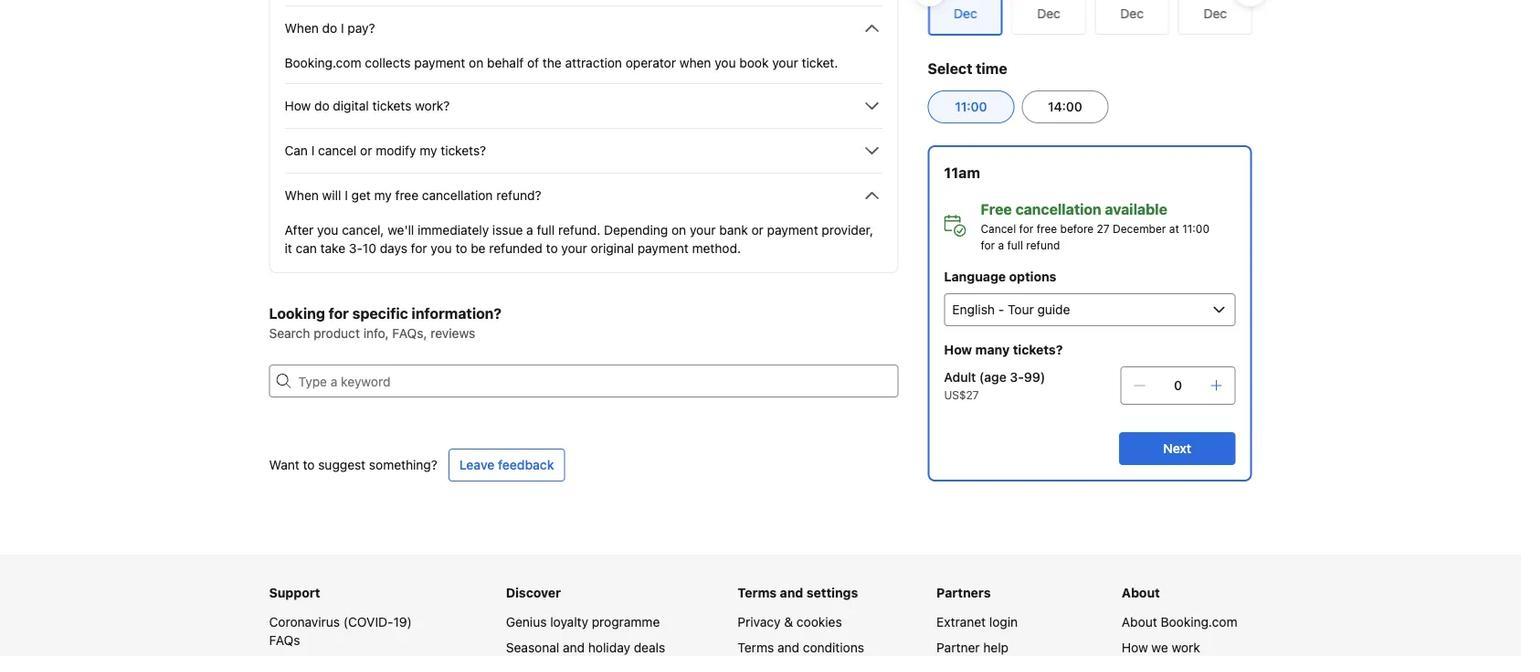 Task type: locate. For each thing, give the bounding box(es) containing it.
free for cancellation
[[1037, 222, 1058, 235]]

0 vertical spatial i
[[341, 21, 344, 36]]

payment left provider,
[[767, 223, 819, 238]]

3-
[[349, 241, 363, 256], [1010, 370, 1024, 385]]

3- inside after you cancel, we'll immediately issue a full refund. depending on your bank or payment provider, it can take 3-10 days for you to be refunded to your original payment method.
[[349, 241, 363, 256]]

or right cancel
[[360, 143, 372, 158]]

Type a keyword field
[[291, 365, 899, 398]]

cancellation up before
[[1016, 201, 1102, 218]]

how
[[285, 98, 311, 113], [945, 342, 973, 357], [1122, 640, 1149, 655]]

or inside 'dropdown button'
[[360, 143, 372, 158]]

1 horizontal spatial free
[[1037, 222, 1058, 235]]

1 vertical spatial or
[[752, 223, 764, 238]]

0 horizontal spatial payment
[[414, 55, 465, 70]]

dec button
[[1012, 0, 1086, 35], [1095, 0, 1169, 35], [1178, 0, 1253, 35]]

do inside dropdown button
[[322, 21, 337, 36]]

0 horizontal spatial your
[[562, 241, 588, 256]]

1 when from the top
[[285, 21, 319, 36]]

0 vertical spatial about
[[1122, 585, 1161, 600]]

a down cancel
[[999, 239, 1005, 251]]

2 about from the top
[[1122, 615, 1158, 630]]

1 vertical spatial booking.com
[[1161, 615, 1238, 630]]

payment down depending on the left top of the page
[[638, 241, 689, 256]]

do left digital
[[314, 98, 330, 113]]

1 horizontal spatial 3-
[[1010, 370, 1024, 385]]

and
[[780, 585, 804, 600], [563, 640, 585, 655], [778, 640, 800, 655]]

booking.com collects payment on behalf of the attraction operator when you book your ticket.
[[285, 55, 838, 70]]

how left "we"
[[1122, 640, 1149, 655]]

programme
[[592, 615, 660, 630]]

19)
[[394, 615, 412, 630]]

0 horizontal spatial or
[[360, 143, 372, 158]]

when do i pay?
[[285, 21, 375, 36]]

2 horizontal spatial i
[[345, 188, 348, 203]]

deals
[[634, 640, 666, 655]]

1 vertical spatial i
[[311, 143, 315, 158]]

0 horizontal spatial tickets?
[[441, 143, 486, 158]]

booking.com down when do i pay? at the left of the page
[[285, 55, 361, 70]]

your down refund.
[[562, 241, 588, 256]]

for inside looking for specific information? search product info, faqs, reviews
[[329, 305, 349, 322]]

1 terms from the top
[[738, 585, 777, 600]]

terms and settings
[[738, 585, 859, 600]]

partners
[[937, 585, 991, 600]]

1 horizontal spatial a
[[999, 239, 1005, 251]]

your up method.
[[690, 223, 716, 238]]

how for how we work
[[1122, 640, 1149, 655]]

on inside after you cancel, we'll immediately issue a full refund. depending on your bank or payment provider, it can take 3-10 days for you to be refunded to your original payment method.
[[672, 223, 687, 238]]

free inside free cancellation available cancel for free before 27 december at 11:00 for a full refund
[[1037, 222, 1058, 235]]

1 horizontal spatial i
[[341, 21, 344, 36]]

0 horizontal spatial full
[[537, 223, 555, 238]]

ticket.
[[802, 55, 838, 70]]

tickets? inside 'dropdown button'
[[441, 143, 486, 158]]

i inside when do i pay? dropdown button
[[341, 21, 344, 36]]

you down immediately
[[431, 241, 452, 256]]

0 vertical spatial a
[[527, 223, 533, 238]]

information?
[[412, 305, 502, 322]]

about up "we"
[[1122, 615, 1158, 630]]

0 horizontal spatial how
[[285, 98, 311, 113]]

want to suggest something?
[[269, 457, 438, 473]]

full down cancel
[[1008, 239, 1024, 251]]

something?
[[369, 457, 438, 473]]

tickets? down work? at top left
[[441, 143, 486, 158]]

for right days on the top left of the page
[[411, 241, 427, 256]]

can i cancel or modify my tickets?
[[285, 143, 486, 158]]

1 horizontal spatial how
[[945, 342, 973, 357]]

free inside dropdown button
[[395, 188, 419, 203]]

about up about booking.com
[[1122, 585, 1161, 600]]

about for about booking.com
[[1122, 615, 1158, 630]]

when left will
[[285, 188, 319, 203]]

3 dec button from the left
[[1178, 0, 1253, 35]]

payment
[[414, 55, 465, 70], [767, 223, 819, 238], [638, 241, 689, 256]]

full left refund.
[[537, 223, 555, 238]]

do inside dropdown button
[[314, 98, 330, 113]]

product
[[314, 326, 360, 341]]

depending
[[604, 223, 668, 238]]

dec
[[1037, 6, 1060, 21], [1120, 6, 1144, 21], [1204, 6, 1227, 21]]

and for conditions
[[778, 640, 800, 655]]

feedback
[[498, 457, 554, 473]]

a right issue
[[527, 223, 533, 238]]

2 horizontal spatial to
[[546, 241, 558, 256]]

1 vertical spatial 3-
[[1010, 370, 1024, 385]]

payment up work? at top left
[[414, 55, 465, 70]]

tickets
[[372, 98, 412, 113]]

1 horizontal spatial my
[[420, 143, 437, 158]]

or right bank
[[752, 223, 764, 238]]

2 horizontal spatial dec
[[1204, 6, 1227, 21]]

0 vertical spatial or
[[360, 143, 372, 158]]

2 vertical spatial how
[[1122, 640, 1149, 655]]

1 about from the top
[[1122, 585, 1161, 600]]

0 horizontal spatial 11:00
[[955, 99, 988, 114]]

and up privacy & cookies link
[[780, 585, 804, 600]]

2 dec button from the left
[[1095, 0, 1169, 35]]

terms for terms and settings
[[738, 585, 777, 600]]

settings
[[807, 585, 859, 600]]

i
[[341, 21, 344, 36], [311, 143, 315, 158], [345, 188, 348, 203]]

1 horizontal spatial or
[[752, 223, 764, 238]]

support
[[269, 585, 320, 600]]

on right depending on the left top of the page
[[672, 223, 687, 238]]

a inside free cancellation available cancel for free before 27 december at 11:00 for a full refund
[[999, 239, 1005, 251]]

when do i pay? button
[[285, 17, 883, 39]]

1 vertical spatial my
[[374, 188, 392, 203]]

free
[[395, 188, 419, 203], [1037, 222, 1058, 235]]

do left pay? on the top left
[[322, 21, 337, 36]]

loyalty
[[550, 615, 589, 630]]

1 horizontal spatial full
[[1008, 239, 1024, 251]]

a inside after you cancel, we'll immediately issue a full refund. depending on your bank or payment provider, it can take 3-10 days for you to be refunded to your original payment method.
[[527, 223, 533, 238]]

1 vertical spatial about
[[1122, 615, 1158, 630]]

1 vertical spatial payment
[[767, 223, 819, 238]]

after you cancel, we'll immediately issue a full refund. depending on your bank or payment provider, it can take 3-10 days for you to be refunded to your original payment method.
[[285, 223, 874, 256]]

2 vertical spatial i
[[345, 188, 348, 203]]

booking.com
[[285, 55, 361, 70], [1161, 615, 1238, 630]]

when
[[680, 55, 711, 70]]

my right get
[[374, 188, 392, 203]]

0 vertical spatial payment
[[414, 55, 465, 70]]

i right can
[[311, 143, 315, 158]]

0 vertical spatial free
[[395, 188, 419, 203]]

1 horizontal spatial dec
[[1120, 6, 1144, 21]]

conditions
[[803, 640, 865, 655]]

2 horizontal spatial how
[[1122, 640, 1149, 655]]

11:00
[[955, 99, 988, 114], [1183, 222, 1210, 235]]

full
[[537, 223, 555, 238], [1008, 239, 1024, 251]]

the
[[543, 55, 562, 70]]

i inside 'can i cancel or modify my tickets?' 'dropdown button'
[[311, 143, 315, 158]]

original
[[591, 241, 634, 256]]

11:00 right at
[[1183, 222, 1210, 235]]

for
[[1020, 222, 1034, 235], [981, 239, 995, 251], [411, 241, 427, 256], [329, 305, 349, 322]]

0 vertical spatial terms
[[738, 585, 777, 600]]

to right want
[[303, 457, 315, 473]]

genius
[[506, 615, 547, 630]]

2 horizontal spatial you
[[715, 55, 736, 70]]

1 horizontal spatial 11:00
[[1183, 222, 1210, 235]]

1 vertical spatial your
[[690, 223, 716, 238]]

cancellation up immediately
[[422, 188, 493, 203]]

terms
[[738, 585, 777, 600], [738, 640, 774, 655]]

about
[[1122, 585, 1161, 600], [1122, 615, 1158, 630]]

1 vertical spatial a
[[999, 239, 1005, 251]]

0 horizontal spatial 3-
[[349, 241, 363, 256]]

partner help
[[937, 640, 1009, 655]]

2 when from the top
[[285, 188, 319, 203]]

how up 'adult'
[[945, 342, 973, 357]]

free up we'll
[[395, 188, 419, 203]]

for up refund
[[1020, 222, 1034, 235]]

behalf
[[487, 55, 524, 70]]

for down cancel
[[981, 239, 995, 251]]

0 horizontal spatial free
[[395, 188, 419, 203]]

reviews
[[431, 326, 475, 341]]

you up take
[[317, 223, 339, 238]]

pay?
[[348, 21, 375, 36]]

how up can
[[285, 98, 311, 113]]

to left be
[[456, 241, 467, 256]]

tickets?
[[441, 143, 486, 158], [1013, 342, 1063, 357]]

0 vertical spatial 11:00
[[955, 99, 988, 114]]

booking.com up "work"
[[1161, 615, 1238, 630]]

11:00 down 'select time'
[[955, 99, 988, 114]]

seasonal and holiday deals link
[[506, 640, 666, 655]]

1 horizontal spatial cancellation
[[1016, 201, 1102, 218]]

1 horizontal spatial payment
[[638, 241, 689, 256]]

terms and conditions
[[738, 640, 865, 655]]

you left book
[[715, 55, 736, 70]]

0 horizontal spatial to
[[303, 457, 315, 473]]

collects
[[365, 55, 411, 70]]

free up refund
[[1037, 222, 1058, 235]]

0 vertical spatial your
[[773, 55, 799, 70]]

0 horizontal spatial a
[[527, 223, 533, 238]]

a
[[527, 223, 533, 238], [999, 239, 1005, 251]]

region
[[913, 0, 1267, 43]]

and down loyalty
[[563, 640, 585, 655]]

how we work link
[[1122, 640, 1201, 655]]

terms up privacy at the bottom of page
[[738, 585, 777, 600]]

10
[[363, 241, 377, 256]]

when for when do i pay?
[[285, 21, 319, 36]]

0 horizontal spatial my
[[374, 188, 392, 203]]

0 horizontal spatial i
[[311, 143, 315, 158]]

0 vertical spatial when
[[285, 21, 319, 36]]

terms down privacy at the bottom of page
[[738, 640, 774, 655]]

3- down cancel,
[[349, 241, 363, 256]]

help
[[984, 640, 1009, 655]]

on
[[469, 55, 484, 70], [672, 223, 687, 238]]

1 horizontal spatial to
[[456, 241, 467, 256]]

i for do
[[341, 21, 344, 36]]

and for settings
[[780, 585, 804, 600]]

1 vertical spatial how
[[945, 342, 973, 357]]

2 terms from the top
[[738, 640, 774, 655]]

0 horizontal spatial cancellation
[[422, 188, 493, 203]]

(age
[[980, 370, 1007, 385]]

0 vertical spatial how
[[285, 98, 311, 113]]

i right will
[[345, 188, 348, 203]]

on left behalf
[[469, 55, 484, 70]]

extranet login link
[[937, 615, 1018, 630]]

i inside when will i get my free cancellation refund? dropdown button
[[345, 188, 348, 203]]

my right modify
[[420, 143, 437, 158]]

1 horizontal spatial tickets?
[[1013, 342, 1063, 357]]

and for holiday
[[563, 640, 585, 655]]

work
[[1172, 640, 1201, 655]]

adult (age 3-99) us$27
[[945, 370, 1046, 401]]

(covid-
[[343, 615, 394, 630]]

0 horizontal spatial you
[[317, 223, 339, 238]]

and down &
[[778, 640, 800, 655]]

0 horizontal spatial on
[[469, 55, 484, 70]]

i left pay? on the top left
[[341, 21, 344, 36]]

cancellation inside free cancellation available cancel for free before 27 december at 11:00 for a full refund
[[1016, 201, 1102, 218]]

how inside dropdown button
[[285, 98, 311, 113]]

1 vertical spatial 11:00
[[1183, 222, 1210, 235]]

1 horizontal spatial on
[[672, 223, 687, 238]]

free
[[981, 201, 1012, 218]]

0 vertical spatial do
[[322, 21, 337, 36]]

tickets? up the 99)
[[1013, 342, 1063, 357]]

genius loyalty programme link
[[506, 615, 660, 630]]

3- right (age
[[1010, 370, 1024, 385]]

0 horizontal spatial dec button
[[1012, 0, 1086, 35]]

1 vertical spatial terms
[[738, 640, 774, 655]]

1 horizontal spatial dec button
[[1095, 0, 1169, 35]]

we'll
[[388, 223, 414, 238]]

1 vertical spatial do
[[314, 98, 330, 113]]

0 vertical spatial full
[[537, 223, 555, 238]]

provider,
[[822, 223, 874, 238]]

to right refunded
[[546, 241, 558, 256]]

1 vertical spatial full
[[1008, 239, 1024, 251]]

cancellation
[[422, 188, 493, 203], [1016, 201, 1102, 218]]

your right book
[[773, 55, 799, 70]]

0 vertical spatial booking.com
[[285, 55, 361, 70]]

1 vertical spatial tickets?
[[1013, 342, 1063, 357]]

partner help link
[[937, 640, 1009, 655]]

when left pay? on the top left
[[285, 21, 319, 36]]

0 vertical spatial tickets?
[[441, 143, 486, 158]]

2 horizontal spatial dec button
[[1178, 0, 1253, 35]]

1 vertical spatial free
[[1037, 222, 1058, 235]]

0 vertical spatial 3-
[[349, 241, 363, 256]]

attraction
[[565, 55, 622, 70]]

leave
[[460, 457, 495, 473]]

coronavirus
[[269, 615, 340, 630]]

1 vertical spatial when
[[285, 188, 319, 203]]

1 horizontal spatial you
[[431, 241, 452, 256]]

0 horizontal spatial dec
[[1037, 6, 1060, 21]]

modify
[[376, 143, 416, 158]]

0
[[1174, 378, 1183, 393]]

about booking.com link
[[1122, 615, 1238, 630]]

0 vertical spatial my
[[420, 143, 437, 158]]

your
[[773, 55, 799, 70], [690, 223, 716, 238], [562, 241, 588, 256]]

1 horizontal spatial your
[[690, 223, 716, 238]]

2 horizontal spatial payment
[[767, 223, 819, 238]]

1 vertical spatial on
[[672, 223, 687, 238]]

for up product
[[329, 305, 349, 322]]



Task type: describe. For each thing, give the bounding box(es) containing it.
after
[[285, 223, 314, 238]]

adult
[[945, 370, 976, 385]]

14:00
[[1048, 99, 1083, 114]]

select
[[928, 60, 973, 77]]

how many tickets?
[[945, 342, 1063, 357]]

can
[[296, 241, 317, 256]]

extranet login
[[937, 615, 1018, 630]]

11am
[[945, 164, 981, 181]]

2 vertical spatial you
[[431, 241, 452, 256]]

operator
[[626, 55, 676, 70]]

refunded
[[489, 241, 543, 256]]

digital
[[333, 98, 369, 113]]

2 vertical spatial payment
[[638, 241, 689, 256]]

immediately
[[418, 223, 489, 238]]

login
[[990, 615, 1018, 630]]

issue
[[493, 223, 523, 238]]

how for how do digital tickets work?
[[285, 98, 311, 113]]

region containing dec
[[913, 0, 1267, 43]]

0 vertical spatial you
[[715, 55, 736, 70]]

holiday
[[588, 640, 631, 655]]

it
[[285, 241, 292, 256]]

seasonal and holiday deals
[[506, 640, 666, 655]]

specific
[[352, 305, 408, 322]]

leave feedback
[[460, 457, 554, 473]]

can
[[285, 143, 308, 158]]

cancel,
[[342, 223, 384, 238]]

terms and conditions link
[[738, 640, 865, 655]]

extranet
[[937, 615, 986, 630]]

my inside dropdown button
[[374, 188, 392, 203]]

how for how many tickets?
[[945, 342, 973, 357]]

for inside after you cancel, we'll immediately issue a full refund. depending on your bank or payment provider, it can take 3-10 days for you to be refunded to your original payment method.
[[411, 241, 427, 256]]

free for will
[[395, 188, 419, 203]]

bank
[[720, 223, 748, 238]]

info,
[[364, 326, 389, 341]]

1 vertical spatial you
[[317, 223, 339, 238]]

3 dec from the left
[[1204, 6, 1227, 21]]

terms for terms and conditions
[[738, 640, 774, 655]]

when will i get my free cancellation refund? button
[[285, 185, 883, 207]]

privacy
[[738, 615, 781, 630]]

coronavirus (covid-19) faqs
[[269, 615, 412, 648]]

2 horizontal spatial your
[[773, 55, 799, 70]]

language
[[945, 269, 1006, 284]]

looking
[[269, 305, 325, 322]]

coronavirus (covid-19) faqs link
[[269, 615, 412, 648]]

refund
[[1027, 239, 1060, 251]]

time
[[976, 60, 1008, 77]]

about for about
[[1122, 585, 1161, 600]]

cancellation inside dropdown button
[[422, 188, 493, 203]]

11:00 inside free cancellation available cancel for free before 27 december at 11:00 for a full refund
[[1183, 222, 1210, 235]]

us$27
[[945, 388, 979, 401]]

discover
[[506, 585, 561, 600]]

full inside free cancellation available cancel for free before 27 december at 11:00 for a full refund
[[1008, 239, 1024, 251]]

book
[[740, 55, 769, 70]]

2 dec from the left
[[1120, 6, 1144, 21]]

2 vertical spatial your
[[562, 241, 588, 256]]

suggest
[[318, 457, 366, 473]]

do for how
[[314, 98, 330, 113]]

language options
[[945, 269, 1057, 284]]

how we work
[[1122, 640, 1201, 655]]

available
[[1105, 201, 1168, 218]]

3- inside adult (age 3-99) us$27
[[1010, 370, 1024, 385]]

privacy & cookies link
[[738, 615, 842, 630]]

faqs
[[269, 633, 300, 648]]

next button
[[1120, 432, 1236, 465]]

99)
[[1024, 370, 1046, 385]]

cancel
[[981, 222, 1017, 235]]

how do digital tickets work? button
[[285, 95, 883, 117]]

genius loyalty programme
[[506, 615, 660, 630]]

when for when will i get my free cancellation refund?
[[285, 188, 319, 203]]

refund.
[[558, 223, 601, 238]]

0 vertical spatial on
[[469, 55, 484, 70]]

cookies
[[797, 615, 842, 630]]

options
[[1010, 269, 1057, 284]]

looking for specific information? search product info, faqs, reviews
[[269, 305, 502, 341]]

leave feedback button
[[449, 449, 565, 482]]

be
[[471, 241, 486, 256]]

27
[[1097, 222, 1110, 235]]

before
[[1061, 222, 1094, 235]]

days
[[380, 241, 408, 256]]

select time
[[928, 60, 1008, 77]]

partner
[[937, 640, 980, 655]]

1 dec button from the left
[[1012, 0, 1086, 35]]

i for will
[[345, 188, 348, 203]]

1 dec from the left
[[1037, 6, 1060, 21]]

refund?
[[497, 188, 542, 203]]

method.
[[692, 241, 741, 256]]

full inside after you cancel, we'll immediately issue a full refund. depending on your bank or payment provider, it can take 3-10 days for you to be refunded to your original payment method.
[[537, 223, 555, 238]]

get
[[352, 188, 371, 203]]

0 horizontal spatial booking.com
[[285, 55, 361, 70]]

next
[[1164, 441, 1192, 456]]

search
[[269, 326, 310, 341]]

can i cancel or modify my tickets? button
[[285, 140, 883, 162]]

1 horizontal spatial booking.com
[[1161, 615, 1238, 630]]

how do digital tickets work?
[[285, 98, 450, 113]]

seasonal
[[506, 640, 560, 655]]

will
[[322, 188, 341, 203]]

or inside after you cancel, we'll immediately issue a full refund. depending on your bank or payment provider, it can take 3-10 days for you to be refunded to your original payment method.
[[752, 223, 764, 238]]

do for when
[[322, 21, 337, 36]]

my inside 'dropdown button'
[[420, 143, 437, 158]]



Task type: vqa. For each thing, say whether or not it's contained in the screenshot.
Show more dates
no



